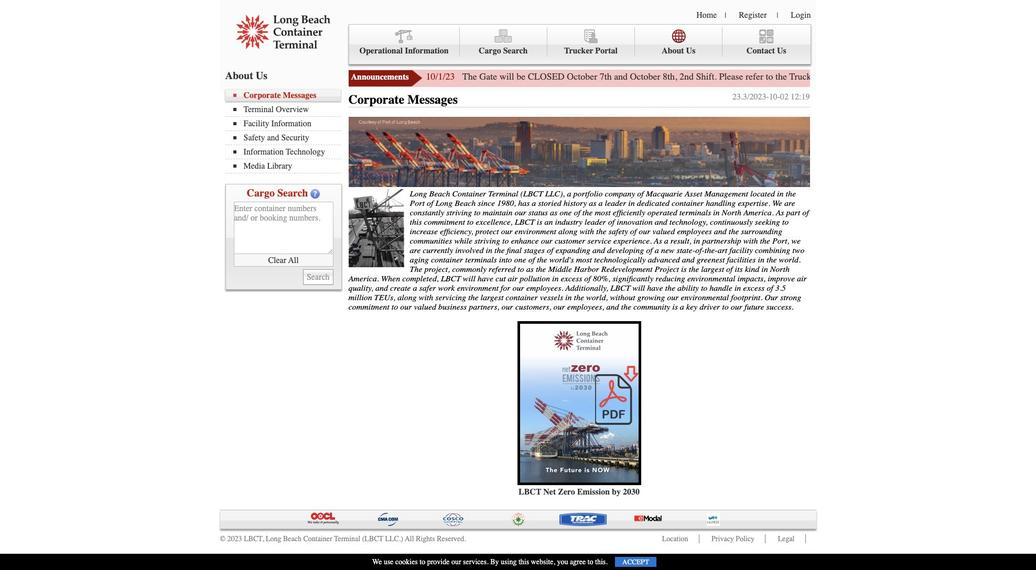 Task type: describe. For each thing, give the bounding box(es) containing it.
partners,
[[469, 303, 500, 312]]

1 air from the left
[[508, 274, 518, 284]]

its
[[735, 265, 743, 274]]

and right 7th
[[614, 71, 628, 82]]

lbct left "net"
[[519, 488, 542, 497]]

vessels
[[540, 293, 564, 303]]

management
[[705, 189, 749, 199]]

menu bar containing corporate messages
[[225, 90, 346, 174]]

02
[[781, 92, 789, 102]]

our down "employees."
[[554, 303, 565, 312]]

information inside "link"
[[405, 46, 449, 56]]

in right result,
[[694, 236, 700, 246]]

1 horizontal spatial the
[[463, 71, 477, 82]]

0 horizontal spatial cargo
[[247, 187, 275, 199]]

aging
[[410, 255, 429, 265]]

2 horizontal spatial will
[[633, 284, 645, 293]]

0 horizontal spatial excess
[[561, 274, 583, 284]]

clear all
[[268, 256, 299, 265]]

kind
[[745, 265, 760, 274]]

the left world's
[[537, 255, 548, 265]]

2 horizontal spatial container
[[672, 199, 704, 208]]

partnership
[[703, 236, 742, 246]]

to left "this."
[[588, 558, 594, 567]]

a left new
[[655, 246, 659, 255]]

2 horizontal spatial as
[[589, 199, 597, 208]]

1 vertical spatial all
[[405, 535, 414, 544]]

media library link
[[233, 162, 341, 171]]

1 horizontal spatial have
[[648, 284, 663, 293]]

to up into
[[503, 236, 509, 246]]

future
[[745, 303, 765, 312]]

1 horizontal spatial excess
[[744, 284, 765, 293]]

safety
[[609, 227, 628, 236]]

1 vertical spatial along
[[398, 293, 417, 303]]

the inside "long beach container terminal (lbct llc), a portfolio company of macquarie asset management located in the port of long beach since 1980, has a storied history as a leader in dedicated container handling expertise. we are constantly striving to maintain our status as one of the most efficiently operated terminals in north america. as part of this commitment to excellence, lbct is an industry leader of innovation and technology, continuously seeking to increase efficiency, protect our environment along with the safety of our valued employees and the surrounding communities while striving to enhance our customer service experience. as a result, in partnership with the port, we are currently involved in the final stages of expanding and developing of a new state-of-the-art facility combining two aging container terminals into one of the world's most technologically advanced and greenest facilities in the world. the project, commonly referred to as the middle harbor redevelopment project is the largest of its kind in north america. when completed, lbct will have cut air pollution in excess of 80%, significantly reducing environmental impacts, improve air quality, and create a safer work environment for our employees. additionally, lbct will have the ability to handle in excess of 3.5 million teus, along with servicing the largest container vessels in the world, without growing our environmental footprint. our strong commitment to our valued business partners, our customers, our employees, and the community is a key driver to our future success."
[[410, 265, 423, 274]]

increase
[[410, 227, 438, 236]]

has
[[518, 199, 530, 208]]

you
[[557, 558, 568, 567]]

ability
[[678, 284, 699, 293]]

2nd
[[680, 71, 694, 82]]

lbct up enhance
[[515, 218, 535, 227]]

our right cut
[[513, 284, 525, 293]]

information technology link
[[233, 147, 341, 157]]

in right handle
[[735, 284, 742, 293]]

harbor
[[574, 265, 600, 274]]

0 vertical spatial cargo search
[[479, 46, 528, 56]]

company
[[605, 189, 636, 199]]

a right llc),
[[567, 189, 572, 199]]

our down efficiently
[[639, 227, 651, 236]]

1 horizontal spatial beach
[[429, 189, 450, 199]]

the down portfolio
[[583, 208, 593, 218]]

1 horizontal spatial striving
[[475, 236, 500, 246]]

2 vertical spatial terminal
[[334, 535, 361, 544]]

1 vertical spatial north
[[771, 265, 790, 274]]

seeking
[[755, 218, 781, 227]]

reducing
[[656, 274, 686, 284]]

our left status
[[515, 208, 527, 218]]

technology,
[[670, 218, 708, 227]]

0 horizontal spatial will
[[463, 274, 476, 284]]

to right seeking
[[783, 218, 789, 227]]

our down create
[[400, 303, 412, 312]]

1 vertical spatial environmental
[[681, 293, 729, 303]]

of right the stages
[[547, 246, 554, 255]]

0 horizontal spatial have
[[478, 274, 494, 284]]

1 horizontal spatial long
[[410, 189, 427, 199]]

terminal inside "long beach container terminal (lbct llc), a portfolio company of macquarie asset management located in the port of long beach since 1980, has a storied history as a leader in dedicated container handling expertise. we are constantly striving to maintain our status as one of the most efficiently operated terminals in north america. as part of this commitment to excellence, lbct is an industry leader of innovation and technology, continuously seeking to increase efficiency, protect our environment along with the safety of our valued employees and the surrounding communities while striving to enhance our customer service experience. as a result, in partnership with the port, we are currently involved in the final stages of expanding and developing of a new state-of-the-art facility combining two aging container terminals into one of the world's most technologically advanced and greenest facilities in the world. the project, commonly referred to as the middle harbor redevelopment project is the largest of its kind in north america. when completed, lbct will have cut air pollution in excess of 80%, significantly reducing environmental impacts, improve air quality, and create a safer work environment for our employees. additionally, lbct will have the ability to handle in excess of 3.5 million teus, along with servicing the largest container vessels in the world, without growing our environmental footprint. our strong commitment to our valued business partners, our customers, our employees, and the community is a key driver to our future success."
[[489, 189, 519, 199]]

a left result,
[[665, 236, 669, 246]]

protect
[[476, 227, 499, 236]]

1 vertical spatial container
[[303, 535, 332, 544]]

all inside the clear all button
[[288, 256, 299, 265]]

of left new
[[646, 246, 653, 255]]

0 horizontal spatial largest
[[481, 293, 504, 303]]

7th
[[600, 71, 612, 82]]

while
[[455, 236, 473, 246]]

0 horizontal spatial cargo search
[[247, 187, 308, 199]]

2 horizontal spatial with
[[744, 236, 758, 246]]

key
[[687, 303, 698, 312]]

the-
[[705, 246, 718, 255]]

zero
[[558, 488, 575, 497]]

impacts,
[[738, 274, 766, 284]]

excellence,
[[476, 218, 513, 227]]

0 horizontal spatial with
[[419, 293, 434, 303]]

to left maintain
[[474, 208, 481, 218]]

by
[[491, 558, 499, 567]]

to right cookies
[[420, 558, 426, 567]]

0 vertical spatial are
[[785, 199, 796, 208]]

2 horizontal spatial for
[[985, 71, 996, 82]]

dedicated
[[637, 199, 670, 208]]

efficiently
[[613, 208, 646, 218]]

1 vertical spatial most
[[576, 255, 592, 265]]

we inside "long beach container terminal (lbct llc), a portfolio company of macquarie asset management located in the port of long beach since 1980, has a storied history as a leader in dedicated container handling expertise. we are constantly striving to maintain our status as one of the most efficiently operated terminals in north america. as part of this commitment to excellence, lbct is an industry leader of innovation and technology, continuously seeking to increase efficiency, protect our environment along with the safety of our valued employees and the surrounding communities while striving to enhance our customer service experience. as a result, in partnership with the port, we are currently involved in the final stages of expanding and developing of a new state-of-the-art facility combining two aging container terminals into one of the world's most technologically advanced and greenest facilities in the world. the project, commonly referred to as the middle harbor redevelopment project is the largest of its kind in north america. when completed, lbct will have cut air pollution in excess of 80%, significantly reducing environmental impacts, improve air quality, and create a safer work environment for our employees. additionally, lbct will have the ability to handle in excess of 3.5 million teus, along with servicing the largest container vessels in the world, without growing our environmental footprint. our strong commitment to our valued business partners, our customers, our employees, and the community is a key driver to our future success."
[[773, 199, 783, 208]]

strong
[[781, 293, 802, 303]]

1 vertical spatial this
[[519, 558, 529, 567]]

storied
[[538, 199, 562, 208]]

corporate for corporate messages terminal overview facility information safety and security information technology media library
[[244, 91, 281, 100]]

23.3/2023-
[[733, 92, 770, 102]]

about us link
[[635, 27, 723, 57]]

1 horizontal spatial about
[[662, 46, 684, 56]]

lbct down redevelopment
[[611, 284, 631, 293]]

0 horizontal spatial commitment
[[349, 303, 390, 312]]

communities
[[410, 236, 452, 246]]

into
[[499, 255, 512, 265]]

in up vessels
[[552, 274, 559, 284]]

website,
[[531, 558, 556, 567]]

customers,
[[516, 303, 552, 312]]

library
[[267, 162, 292, 171]]

continuously
[[710, 218, 753, 227]]

stages
[[524, 246, 545, 255]]

net
[[544, 488, 556, 497]]

a left "safer"
[[413, 284, 417, 293]]

1 vertical spatial information
[[271, 119, 312, 129]]

10/1/23 the gate will be closed october 7th and october 8th, 2nd shift. please refer to the truck gate hours web page for further gate details for the week.
[[426, 71, 1034, 82]]

in down protect on the top of the page
[[486, 246, 493, 255]]

of down portfolio
[[574, 208, 581, 218]]

1 vertical spatial one
[[514, 255, 527, 265]]

0 horizontal spatial is
[[537, 218, 543, 227]]

safety
[[244, 133, 265, 143]]

port
[[410, 199, 425, 208]]

customer
[[555, 236, 586, 246]]

the left truck
[[776, 71, 788, 82]]

legal
[[778, 535, 795, 544]]

macquarie
[[646, 189, 683, 199]]

in down management
[[714, 208, 720, 218]]

the left safety
[[597, 227, 607, 236]]

result,
[[671, 236, 692, 246]]

0 vertical spatial commitment
[[424, 218, 465, 227]]

1 horizontal spatial as
[[550, 208, 558, 218]]

privacy policy link
[[712, 535, 755, 544]]

0 horizontal spatial us
[[256, 70, 268, 82]]

referred
[[489, 265, 516, 274]]

2 air from the left
[[798, 274, 807, 284]]

footprint.
[[731, 293, 763, 303]]

1 horizontal spatial cargo
[[479, 46, 501, 56]]

0 vertical spatial leader
[[605, 199, 627, 208]]

to right the ability
[[701, 284, 708, 293]]

growing
[[638, 293, 665, 303]]

lbct up servicing
[[441, 274, 461, 284]]

2 vertical spatial is
[[673, 303, 678, 312]]

2 vertical spatial container
[[506, 293, 538, 303]]

of left 3.5 at the right
[[767, 284, 774, 293]]

1 horizontal spatial terminals
[[680, 208, 711, 218]]

expanding
[[556, 246, 591, 255]]

the up facility
[[729, 227, 739, 236]]

0 horizontal spatial about
[[225, 70, 253, 82]]

to left protect on the top of the page
[[467, 218, 474, 227]]

corporate for corporate messages
[[349, 92, 405, 107]]

10-
[[770, 92, 781, 102]]

corporate messages link
[[233, 91, 341, 100]]

the left middle
[[536, 265, 546, 274]]

and left create
[[376, 284, 388, 293]]

a right has
[[532, 199, 536, 208]]

new
[[661, 246, 675, 255]]

1 horizontal spatial valued
[[653, 227, 675, 236]]

us for about us link
[[687, 46, 696, 56]]

operational
[[360, 46, 403, 56]]

efficiency,
[[440, 227, 474, 236]]

middle
[[549, 265, 572, 274]]

1 vertical spatial about us
[[225, 70, 268, 82]]

currently
[[423, 246, 453, 255]]

the left week.
[[998, 71, 1010, 82]]

of left its
[[727, 265, 733, 274]]

the right servicing
[[468, 293, 479, 303]]

in up "innovation" at the top right
[[629, 199, 635, 208]]

employees
[[677, 227, 712, 236]]

world,
[[587, 293, 608, 303]]

driver
[[700, 303, 720, 312]]

and up art
[[714, 227, 727, 236]]

week.
[[1012, 71, 1034, 82]]

1 horizontal spatial will
[[500, 71, 515, 82]]

0 vertical spatial north
[[722, 208, 742, 218]]

be
[[517, 71, 526, 82]]

login
[[791, 10, 811, 20]]

0 horizontal spatial long
[[266, 535, 281, 544]]

an
[[545, 218, 553, 227]]

search inside cargo search link
[[503, 46, 528, 56]]

located
[[751, 189, 775, 199]]

rights
[[416, 535, 435, 544]]

and right employees,
[[607, 303, 619, 312]]

our right protect on the top of the page
[[501, 227, 513, 236]]

and down dedicated
[[655, 218, 668, 227]]

state-
[[677, 246, 696, 255]]

the left final
[[495, 246, 505, 255]]

0 horizontal spatial are
[[410, 246, 421, 255]]

1 horizontal spatial along
[[559, 227, 578, 236]]

the left 'world.'
[[767, 255, 777, 265]]

0 horizontal spatial as
[[654, 236, 663, 246]]

in right vessels
[[566, 293, 572, 303]]

to right into
[[518, 265, 524, 274]]

the up part
[[786, 189, 796, 199]]

of up service
[[608, 218, 615, 227]]

significantly
[[613, 274, 654, 284]]

trucker
[[564, 46, 594, 56]]



Task type: locate. For each thing, give the bounding box(es) containing it.
1 horizontal spatial north
[[771, 265, 790, 274]]

1 | from the left
[[725, 11, 727, 20]]

0 vertical spatial information
[[405, 46, 449, 56]]

of right company at the top right of the page
[[638, 189, 644, 199]]

1 horizontal spatial search
[[503, 46, 528, 56]]

as right history
[[589, 199, 597, 208]]

we
[[773, 199, 783, 208], [373, 558, 382, 567]]

1 vertical spatial as
[[654, 236, 663, 246]]

0 vertical spatial striving
[[447, 208, 472, 218]]

corporate down announcements at left top
[[349, 92, 405, 107]]

0 vertical spatial as
[[776, 208, 785, 218]]

terminal up maintain
[[489, 189, 519, 199]]

1 horizontal spatial about us
[[662, 46, 696, 56]]

1 vertical spatial valued
[[414, 303, 437, 312]]

terminal overview link
[[233, 105, 341, 114]]

with down completed,
[[419, 293, 434, 303]]

project,
[[425, 265, 450, 274]]

to
[[766, 71, 774, 82], [474, 208, 481, 218], [467, 218, 474, 227], [783, 218, 789, 227], [503, 236, 509, 246], [518, 265, 524, 274], [701, 284, 708, 293], [392, 303, 398, 312], [723, 303, 729, 312], [420, 558, 426, 567], [588, 558, 594, 567]]

0 horizontal spatial one
[[514, 255, 527, 265]]

1 vertical spatial (lbct
[[362, 535, 384, 544]]

1 horizontal spatial container
[[452, 189, 486, 199]]

1 horizontal spatial america.
[[744, 208, 774, 218]]

one
[[560, 208, 572, 218], [514, 255, 527, 265]]

0 vertical spatial largest
[[702, 265, 725, 274]]

privacy policy
[[712, 535, 755, 544]]

america. up million
[[349, 274, 379, 284]]

2 horizontal spatial long
[[436, 199, 453, 208]]

1 vertical spatial america.
[[349, 274, 379, 284]]

2 vertical spatial information
[[244, 147, 284, 157]]

container down communities
[[431, 255, 463, 265]]

history
[[564, 199, 587, 208]]

valued
[[653, 227, 675, 236], [414, 303, 437, 312]]

air right improve
[[798, 274, 807, 284]]

please
[[720, 71, 744, 82]]

container up technology, at the top of page
[[672, 199, 704, 208]]

(lbct inside "long beach container terminal (lbct llc), a portfolio company of macquarie asset management located in the port of long beach since 1980, has a storied history as a leader in dedicated container handling expertise. we are constantly striving to maintain our status as one of the most efficiently operated terminals in north america. as part of this commitment to excellence, lbct is an industry leader of innovation and technology, continuously seeking to increase efficiency, protect our environment along with the safety of our valued employees and the surrounding communities while striving to enhance our customer service experience. as a result, in partnership with the port, we are currently involved in the final stages of expanding and developing of a new state-of-the-art facility combining two aging container terminals into one of the world's most technologically advanced and greenest facilities in the world. the project, commonly referred to as the middle harbor redevelopment project is the largest of its kind in north america. when completed, lbct will have cut air pollution in excess of 80%, significantly reducing environmental impacts, improve air quality, and create a safer work environment for our employees. additionally, lbct will have the ability to handle in excess of 3.5 million teus, along with servicing the largest container vessels in the world, without growing our environmental footprint. our strong commitment to our valued business partners, our customers, our employees, and the community is a key driver to our future success."
[[521, 189, 543, 199]]

menu bar
[[349, 24, 811, 65], [225, 90, 346, 174]]

search down media library link
[[277, 187, 308, 199]]

lbct,
[[244, 535, 264, 544]]

in right facilities
[[758, 255, 765, 265]]

excess up future
[[744, 284, 765, 293]]

the
[[463, 71, 477, 82], [410, 265, 423, 274]]

by
[[612, 488, 621, 497]]

messages
[[283, 91, 317, 100], [408, 92, 458, 107]]

and up harbor
[[593, 246, 605, 255]]

is left key on the bottom of the page
[[673, 303, 678, 312]]

clear
[[268, 256, 286, 265]]

0 vertical spatial container
[[672, 199, 704, 208]]

redevelopment
[[602, 265, 653, 274]]

0 horizontal spatial terminals
[[466, 255, 497, 265]]

corporate messages terminal overview facility information safety and security information technology media library
[[244, 91, 325, 171]]

menu bar containing operational information
[[349, 24, 811, 65]]

0 vertical spatial we
[[773, 199, 783, 208]]

security
[[281, 133, 309, 143]]

1 horizontal spatial most
[[595, 208, 611, 218]]

0 horizontal spatial north
[[722, 208, 742, 218]]

1 vertical spatial leader
[[585, 218, 606, 227]]

commonly
[[452, 265, 487, 274]]

we left use
[[373, 558, 382, 567]]

1 horizontal spatial corporate
[[349, 92, 405, 107]]

the up the ability
[[689, 265, 699, 274]]

0 horizontal spatial messages
[[283, 91, 317, 100]]

0 horizontal spatial beach
[[283, 535, 302, 544]]

this inside "long beach container terminal (lbct llc), a portfolio company of macquarie asset management located in the port of long beach since 1980, has a storied history as a leader in dedicated container handling expertise. we are constantly striving to maintain our status as one of the most efficiently operated terminals in north america. as part of this commitment to excellence, lbct is an industry leader of innovation and technology, continuously seeking to increase efficiency, protect our environment along with the safety of our valued employees and the surrounding communities while striving to enhance our customer service experience. as a result, in partnership with the port, we are currently involved in the final stages of expanding and developing of a new state-of-the-art facility combining two aging container terminals into one of the world's most technologically advanced and greenest facilities in the world. the project, commonly referred to as the middle harbor redevelopment project is the largest of its kind in north america. when completed, lbct will have cut air pollution in excess of 80%, significantly reducing environmental impacts, improve air quality, and create a safer work environment for our employees. additionally, lbct will have the ability to handle in excess of 3.5 million teus, along with servicing the largest container vessels in the world, without growing our environmental footprint. our strong commitment to our valued business partners, our customers, our employees, and the community is a key driver to our future success."
[[410, 218, 422, 227]]

0 vertical spatial environmental
[[688, 274, 736, 284]]

trucker portal link
[[548, 27, 635, 57]]

and left of-
[[682, 255, 695, 265]]

october left 7th
[[567, 71, 598, 82]]

8th,
[[663, 71, 678, 82]]

1 horizontal spatial menu bar
[[349, 24, 811, 65]]

a left company at the top right of the page
[[599, 199, 603, 208]]

0 horizontal spatial container
[[431, 255, 463, 265]]

about us up 2nd
[[662, 46, 696, 56]]

surrounding
[[742, 227, 783, 236]]

asset
[[685, 189, 703, 199]]

as left part
[[776, 208, 785, 218]]

reserved.
[[437, 535, 466, 544]]

1 horizontal spatial messages
[[408, 92, 458, 107]]

community
[[634, 303, 671, 312]]

1 gate from the left
[[480, 71, 497, 82]]

emission
[[578, 488, 610, 497]]

all right clear
[[288, 256, 299, 265]]

legal link
[[778, 535, 795, 544]]

0 vertical spatial cargo
[[479, 46, 501, 56]]

corporate inside corporate messages terminal overview facility information safety and security information technology media library
[[244, 91, 281, 100]]

use
[[384, 558, 394, 567]]

0 horizontal spatial the
[[410, 265, 423, 274]]

most
[[595, 208, 611, 218], [576, 255, 592, 265]]

1 vertical spatial terminal
[[489, 189, 519, 199]]

one right an
[[560, 208, 572, 218]]

1 horizontal spatial are
[[785, 199, 796, 208]]

refer
[[746, 71, 764, 82]]

container inside "long beach container terminal (lbct llc), a portfolio company of macquarie asset management located in the port of long beach since 1980, has a storied history as a leader in dedicated container handling expertise. we are constantly striving to maintain our status as one of the most efficiently operated terminals in north america. as part of this commitment to excellence, lbct is an industry leader of innovation and technology, continuously seeking to increase efficiency, protect our environment along with the safety of our valued employees and the surrounding communities while striving to enhance our customer service experience. as a result, in partnership with the port, we are currently involved in the final stages of expanding and developing of a new state-of-the-art facility combining two aging container terminals into one of the world's most technologically advanced and greenest facilities in the world. the project, commonly referred to as the middle harbor redevelopment project is the largest of its kind in north america. when completed, lbct will have cut air pollution in excess of 80%, significantly reducing environmental impacts, improve air quality, and create a safer work environment for our employees. additionally, lbct will have the ability to handle in excess of 3.5 million teus, along with servicing the largest container vessels in the world, without growing our environmental footprint. our strong commitment to our valued business partners, our customers, our employees, and the community is a key driver to our future success."
[[452, 189, 486, 199]]

the left the port, at top right
[[760, 236, 771, 246]]

project
[[655, 265, 679, 274]]

shift.
[[697, 71, 717, 82]]

about us up corporate messages link
[[225, 70, 268, 82]]

messages inside corporate messages terminal overview facility information safety and security information technology media library
[[283, 91, 317, 100]]

our down the reducing
[[667, 293, 679, 303]]

lbct
[[515, 218, 535, 227], [441, 274, 461, 284], [611, 284, 631, 293], [519, 488, 542, 497]]

about
[[662, 46, 684, 56], [225, 70, 253, 82]]

and inside corporate messages terminal overview facility information safety and security information technology media library
[[267, 133, 279, 143]]

involved
[[456, 246, 484, 255]]

1 horizontal spatial with
[[580, 227, 594, 236]]

for inside "long beach container terminal (lbct llc), a portfolio company of macquarie asset management located in the port of long beach since 1980, has a storied history as a leader in dedicated container handling expertise. we are constantly striving to maintain our status as one of the most efficiently operated terminals in north america. as part of this commitment to excellence, lbct is an industry leader of innovation and technology, continuously seeking to increase efficiency, protect our environment along with the safety of our valued employees and the surrounding communities while striving to enhance our customer service experience. as a result, in partnership with the port, we are currently involved in the final stages of expanding and developing of a new state-of-the-art facility combining two aging container terminals into one of the world's most technologically advanced and greenest facilities in the world. the project, commonly referred to as the middle harbor redevelopment project is the largest of its kind in north america. when completed, lbct will have cut air pollution in excess of 80%, significantly reducing environmental impacts, improve air quality, and create a safer work environment for our employees. additionally, lbct will have the ability to handle in excess of 3.5 million teus, along with servicing the largest container vessels in the world, without growing our environmental footprint. our strong commitment to our valued business partners, our customers, our employees, and the community is a key driver to our future success."
[[501, 284, 511, 293]]

long beach container terminal (lbct llc), a portfolio company of macquarie asset management located in the port of long beach since 1980, has a storied history as a leader in dedicated container handling expertise. we are constantly striving to maintain our status as one of the most efficiently operated terminals in north america. as part of this commitment to excellence, lbct is an industry leader of innovation and technology, continuously seeking to increase efficiency, protect our environment along with the safety of our valued employees and the surrounding communities while striving to enhance our customer service experience. as a result, in partnership with the port, we are currently involved in the final stages of expanding and developing of a new state-of-the-art facility combining two aging container terminals into one of the world's most technologically advanced and greenest facilities in the world. the project, commonly referred to as the middle harbor redevelopment project is the largest of its kind in north america. when completed, lbct will have cut air pollution in excess of 80%, significantly reducing environmental impacts, improve air quality, and create a safer work environment for our employees. additionally, lbct will have the ability to handle in excess of 3.5 million teus, along with servicing the largest container vessels in the world, without growing our environmental footprint. our strong commitment to our valued business partners, our customers, our employees, and the community is a key driver to our future success.
[[349, 189, 809, 312]]

innovation
[[617, 218, 653, 227]]

terminal
[[244, 105, 274, 114], [489, 189, 519, 199], [334, 535, 361, 544]]

1 horizontal spatial largest
[[702, 265, 725, 274]]

environment up partners,
[[457, 284, 499, 293]]

1 vertical spatial largest
[[481, 293, 504, 303]]

maintain
[[483, 208, 513, 218]]

enhance
[[511, 236, 539, 246]]

of left 80%,
[[585, 274, 591, 284]]

our left future
[[731, 303, 743, 312]]

privacy
[[712, 535, 734, 544]]

lbct net zero emission by 2030
[[519, 488, 640, 497]]

along up expanding
[[559, 227, 578, 236]]

0 vertical spatial this
[[410, 218, 422, 227]]

None submit
[[303, 270, 333, 285]]

1 vertical spatial cargo
[[247, 187, 275, 199]]

the left world,
[[574, 293, 585, 303]]

corporate up terminal overview link
[[244, 91, 281, 100]]

business
[[439, 303, 467, 312]]

1 vertical spatial striving
[[475, 236, 500, 246]]

handle
[[710, 284, 733, 293]]

for right details
[[985, 71, 996, 82]]

search up the be on the top of the page
[[503, 46, 528, 56]]

environment up the stages
[[515, 227, 557, 236]]

1 october from the left
[[567, 71, 598, 82]]

the
[[776, 71, 788, 82], [998, 71, 1010, 82], [786, 189, 796, 199], [583, 208, 593, 218], [597, 227, 607, 236], [729, 227, 739, 236], [760, 236, 771, 246], [495, 246, 505, 255], [537, 255, 548, 265], [767, 255, 777, 265], [536, 265, 546, 274], [689, 265, 699, 274], [666, 284, 676, 293], [468, 293, 479, 303], [574, 293, 585, 303], [621, 303, 632, 312]]

to down create
[[392, 303, 398, 312]]

corporate messages
[[349, 92, 458, 107]]

our
[[765, 293, 779, 303]]

terminal inside corporate messages terminal overview facility information safety and security information technology media library
[[244, 105, 274, 114]]

0 horizontal spatial about us
[[225, 70, 268, 82]]

1 vertical spatial about
[[225, 70, 253, 82]]

all right llc.)
[[405, 535, 414, 544]]

operational information
[[360, 46, 449, 56]]

2 horizontal spatial beach
[[455, 199, 476, 208]]

Enter container numbers and/ or booking numbers.  text field
[[234, 202, 333, 254]]

contact us
[[747, 46, 787, 56]]

truck
[[790, 71, 812, 82]]

1 horizontal spatial cargo search
[[479, 46, 528, 56]]

will left the be on the top of the page
[[500, 71, 515, 82]]

leader up "innovation" at the top right
[[605, 199, 627, 208]]

0 vertical spatial menu bar
[[349, 24, 811, 65]]

terminal up facility
[[244, 105, 274, 114]]

advanced
[[648, 255, 680, 265]]

million
[[349, 293, 372, 303]]

experience.
[[614, 236, 652, 246]]

0 horizontal spatial october
[[567, 71, 598, 82]]

| right home in the right top of the page
[[725, 11, 727, 20]]

about us inside menu bar
[[662, 46, 696, 56]]

cookies
[[396, 558, 418, 567]]

page
[[878, 71, 896, 82]]

0 horizontal spatial environment
[[457, 284, 499, 293]]

art
[[718, 246, 728, 255]]

web
[[860, 71, 876, 82]]

are down the 'increase'
[[410, 246, 421, 255]]

striving
[[447, 208, 472, 218], [475, 236, 500, 246]]

1 vertical spatial the
[[410, 265, 423, 274]]

a
[[567, 189, 572, 199], [532, 199, 536, 208], [599, 199, 603, 208], [665, 236, 669, 246], [655, 246, 659, 255], [413, 284, 417, 293], [680, 303, 685, 312]]

largest down the- on the top right of the page
[[702, 265, 725, 274]]

0 vertical spatial environment
[[515, 227, 557, 236]]

clear all button
[[234, 254, 333, 267]]

12:19
[[791, 92, 810, 102]]

corporate
[[244, 91, 281, 100], [349, 92, 405, 107]]

along right teus,
[[398, 293, 417, 303]]

contact
[[747, 46, 775, 56]]

greenest
[[697, 255, 725, 265]]

0 horizontal spatial (lbct
[[362, 535, 384, 544]]

llc.)
[[385, 535, 403, 544]]

terminals up employees
[[680, 208, 711, 218]]

the left the ability
[[666, 284, 676, 293]]

our down an
[[541, 236, 553, 246]]

information down safety
[[244, 147, 284, 157]]

1 vertical spatial commitment
[[349, 303, 390, 312]]

a left key on the bottom of the page
[[680, 303, 685, 312]]

0 vertical spatial container
[[452, 189, 486, 199]]

two
[[793, 246, 805, 255]]

0 horizontal spatial this
[[410, 218, 422, 227]]

the right 10/1/23
[[463, 71, 477, 82]]

closed
[[528, 71, 565, 82]]

final
[[507, 246, 522, 255]]

1 horizontal spatial us
[[687, 46, 696, 56]]

our right provide at the bottom
[[452, 558, 461, 567]]

as down the stages
[[527, 265, 534, 274]]

cargo search link
[[460, 27, 548, 57]]

messages for corporate messages terminal overview facility information safety and security information technology media library
[[283, 91, 317, 100]]

valued down operated
[[653, 227, 675, 236]]

us up corporate messages link
[[256, 70, 268, 82]]

this down port
[[410, 218, 422, 227]]

in right located
[[778, 189, 784, 199]]

as right status
[[550, 208, 558, 218]]

0 vertical spatial search
[[503, 46, 528, 56]]

as up advanced
[[654, 236, 663, 246]]

1 horizontal spatial we
[[773, 199, 783, 208]]

0 horizontal spatial we
[[373, 558, 382, 567]]

1 horizontal spatial (lbct
[[521, 189, 543, 199]]

0 horizontal spatial striving
[[447, 208, 472, 218]]

1 horizontal spatial for
[[898, 71, 909, 82]]

combining
[[755, 246, 791, 255]]

messages for corporate messages
[[408, 92, 458, 107]]

striving up efficiency,
[[447, 208, 472, 218]]

long right port
[[436, 199, 453, 208]]

2 horizontal spatial is
[[682, 265, 687, 274]]

1 horizontal spatial gate
[[814, 71, 832, 82]]

beach
[[429, 189, 450, 199], [455, 199, 476, 208], [283, 535, 302, 544]]

for down referred
[[501, 284, 511, 293]]

long up 'constantly'
[[410, 189, 427, 199]]

0 horizontal spatial corporate
[[244, 91, 281, 100]]

pollution
[[520, 274, 550, 284]]

as
[[589, 199, 597, 208], [550, 208, 558, 218], [527, 265, 534, 274]]

0 vertical spatial the
[[463, 71, 477, 82]]

us for contact us link
[[778, 46, 787, 56]]

servicing
[[436, 293, 466, 303]]

0 vertical spatial one
[[560, 208, 572, 218]]

most right world's
[[576, 255, 592, 265]]

to right refer
[[766, 71, 774, 82]]

excess down world's
[[561, 274, 583, 284]]

of right port
[[427, 199, 434, 208]]

0 horizontal spatial |
[[725, 11, 727, 20]]

employees.
[[527, 284, 564, 293]]

of up pollution
[[529, 255, 535, 265]]

using
[[501, 558, 517, 567]]

0 horizontal spatial america.
[[349, 274, 379, 284]]

of right part
[[803, 208, 809, 218]]

to right driver
[[723, 303, 729, 312]]

1 horizontal spatial terminal
[[334, 535, 361, 544]]

location
[[663, 535, 689, 544]]

1 horizontal spatial air
[[798, 274, 807, 284]]

further
[[912, 71, 937, 82]]

and right safety
[[267, 133, 279, 143]]

1 vertical spatial is
[[682, 265, 687, 274]]

our right partners,
[[502, 303, 513, 312]]

this right the using
[[519, 558, 529, 567]]

1 horizontal spatial as
[[776, 208, 785, 218]]

1 horizontal spatial commitment
[[424, 218, 465, 227]]

1 horizontal spatial container
[[506, 293, 538, 303]]

world's
[[550, 255, 574, 265]]

0 horizontal spatial as
[[527, 265, 534, 274]]

2 gate from the left
[[814, 71, 832, 82]]

home link
[[697, 10, 717, 20]]

long right lbct,
[[266, 535, 281, 544]]

container
[[672, 199, 704, 208], [431, 255, 463, 265], [506, 293, 538, 303]]

1 vertical spatial are
[[410, 246, 421, 255]]

air
[[508, 274, 518, 284], [798, 274, 807, 284]]

of right safety
[[631, 227, 637, 236]]

this.
[[596, 558, 608, 567]]

0 vertical spatial about
[[662, 46, 684, 56]]

trucker portal
[[564, 46, 618, 56]]

are
[[785, 199, 796, 208], [410, 246, 421, 255]]

in
[[778, 189, 784, 199], [629, 199, 635, 208], [714, 208, 720, 218], [694, 236, 700, 246], [486, 246, 493, 255], [758, 255, 765, 265], [762, 265, 768, 274], [552, 274, 559, 284], [735, 284, 742, 293], [566, 293, 572, 303]]

1 vertical spatial search
[[277, 187, 308, 199]]

2 october from the left
[[630, 71, 661, 82]]

2 | from the left
[[777, 11, 779, 20]]

largest down cut
[[481, 293, 504, 303]]

2 horizontal spatial us
[[778, 46, 787, 56]]

in right 'kind' at the right top of page
[[762, 265, 768, 274]]

login link
[[791, 10, 811, 20]]

the left community
[[621, 303, 632, 312]]

80%,
[[593, 274, 611, 284]]



Task type: vqa. For each thing, say whether or not it's contained in the screenshot.
of
yes



